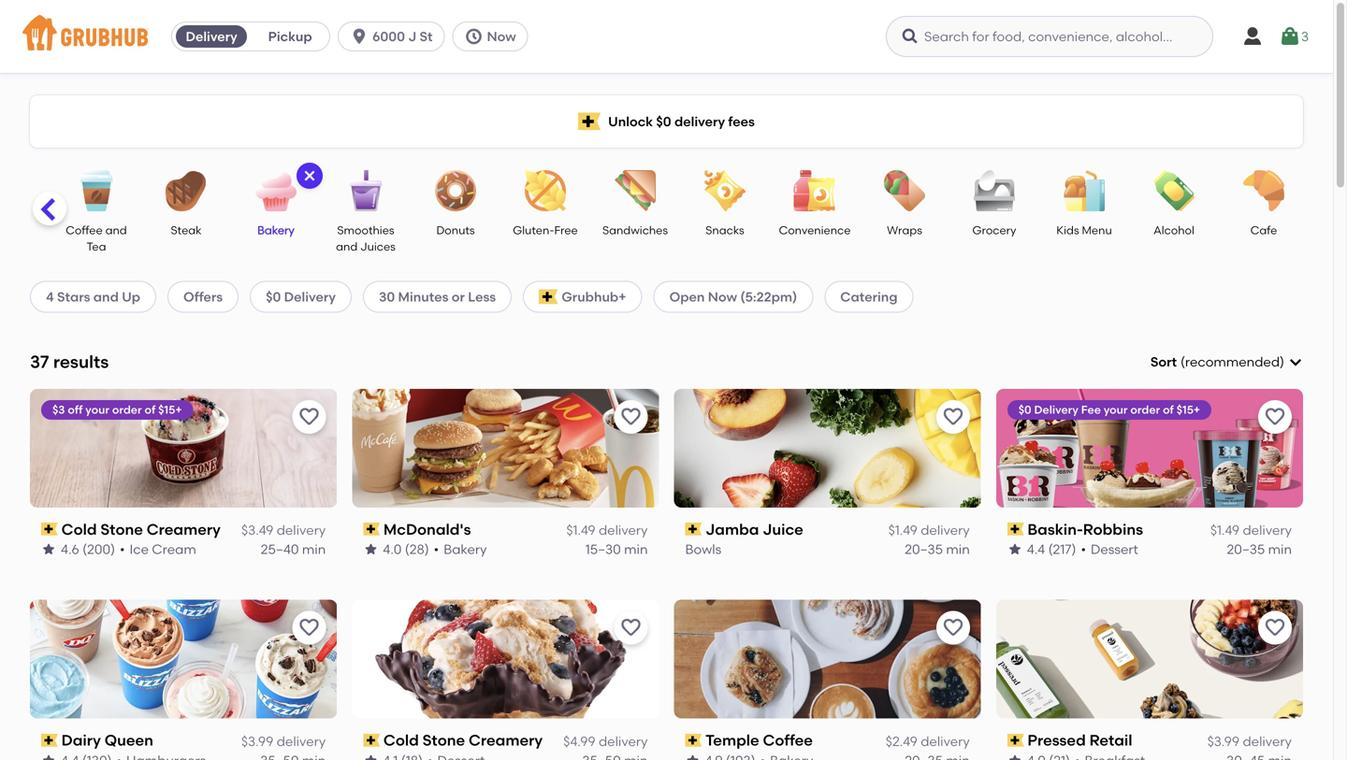 Task type: describe. For each thing, give the bounding box(es) containing it.
$3.99 for queen
[[241, 734, 274, 750]]

cold stone creamery logo image for $3.49 delivery
[[30, 389, 337, 508]]

proceed to checkout
[[1107, 693, 1243, 709]]

1 vertical spatial coffee
[[763, 732, 813, 750]]

1 order from the left
[[112, 403, 142, 417]]

25–40
[[261, 542, 299, 558]]

proceed
[[1107, 693, 1161, 709]]

donuts image
[[423, 170, 489, 212]]

$3.49 delivery
[[241, 523, 326, 539]]

save this restaurant button for cold stone creamery
[[614, 612, 648, 646]]

(28)
[[405, 542, 429, 558]]

1 vertical spatial now
[[708, 289, 738, 305]]

(217)
[[1049, 542, 1077, 558]]

$0 delivery fee your order of $15+
[[1019, 403, 1201, 417]]

1 $15+ from the left
[[158, 403, 182, 417]]

alcohol image
[[1142, 170, 1207, 212]]

sort
[[1151, 354, 1177, 370]]

(200)
[[82, 542, 115, 558]]

15–30 min
[[586, 542, 648, 558]]

dessert
[[1091, 542, 1139, 558]]

coffee inside coffee and tea
[[66, 224, 103, 237]]

svg image inside main navigation navigation
[[1242, 25, 1264, 48]]

30
[[379, 289, 395, 305]]

$3.99 for retail
[[1208, 734, 1240, 750]]

star icon image for the dairy queen logo
[[41, 754, 56, 761]]

unlock $0 delivery fees
[[609, 114, 755, 129]]

grubhub+
[[562, 289, 627, 305]]

)
[[1280, 354, 1285, 370]]

menu
[[1082, 224, 1113, 237]]

up
[[122, 289, 140, 305]]

save this restaurant image for temple coffee
[[942, 617, 965, 640]]

pickup
[[268, 29, 312, 44]]

unlock
[[609, 114, 653, 129]]

4
[[46, 289, 54, 305]]

$1.49 delivery for baskin-
[[1211, 523, 1293, 539]]

and for coffee and tea
[[105, 224, 127, 237]]

$1.49 for mcdonald's
[[567, 523, 596, 539]]

save this restaurant button for jamba juice
[[937, 400, 970, 434]]

save this restaurant image for cold stone creamery
[[620, 617, 643, 640]]

4.6
[[61, 542, 79, 558]]

0 vertical spatial $0
[[657, 114, 672, 129]]

cold stone creamery logo image for $4.99 delivery
[[352, 601, 659, 719]]

1 horizontal spatial save this restaurant image
[[1264, 406, 1287, 428]]

2 horizontal spatial svg image
[[1289, 355, 1304, 370]]

• dessert
[[1081, 542, 1139, 558]]

delivery inside button
[[186, 29, 237, 44]]

delivery for the temple coffee logo
[[921, 734, 970, 750]]

grocery image
[[962, 170, 1028, 212]]

none field containing sort
[[1151, 353, 1304, 372]]

15–30
[[586, 542, 621, 558]]

steak
[[171, 224, 202, 237]]

gluten free image
[[513, 170, 578, 212]]

robbins
[[1084, 521, 1144, 539]]

and for smoothies and juices
[[336, 240, 358, 254]]

st
[[420, 29, 433, 44]]

catering
[[841, 289, 898, 305]]

subscription pass image for the dairy queen logo
[[41, 735, 58, 748]]

bowls
[[686, 542, 722, 558]]

retail
[[1090, 732, 1133, 750]]

2 vertical spatial and
[[93, 289, 119, 305]]

fees
[[729, 114, 755, 129]]

stars
[[57, 289, 90, 305]]

30 minutes or less
[[379, 289, 496, 305]]

grubhub plus flag logo image for unlock $0 delivery fees
[[579, 113, 601, 131]]

temple
[[706, 732, 760, 750]]

jamba juice
[[706, 521, 804, 539]]

delivery for mcdonald's logo
[[599, 523, 648, 539]]

$4.99 delivery
[[564, 734, 648, 750]]

2 of from the left
[[1163, 403, 1174, 417]]

cream
[[152, 542, 196, 558]]

main navigation navigation
[[0, 0, 1334, 73]]

jamba
[[706, 521, 759, 539]]

snacks image
[[693, 170, 758, 212]]

$4.99
[[564, 734, 596, 750]]

• ice cream
[[120, 542, 196, 558]]

37
[[30, 352, 49, 373]]

free
[[555, 224, 578, 237]]

subscription pass image for baskin-robbins
[[1008, 523, 1024, 536]]

(5:22pm)
[[741, 289, 798, 305]]

6000 j st button
[[338, 22, 452, 51]]

20–35 for baskin-robbins
[[1227, 542, 1266, 558]]

20–35 min for robbins
[[1227, 542, 1293, 558]]

0 vertical spatial bakery
[[258, 224, 295, 237]]

min for jamba
[[947, 542, 970, 558]]

subscription pass image for pressed retail
[[1008, 735, 1024, 748]]

delivery for jamba juice logo
[[921, 523, 970, 539]]

0 horizontal spatial save this restaurant image
[[298, 617, 320, 640]]

37 results
[[30, 352, 109, 373]]

dairy queen logo image
[[30, 601, 337, 719]]

wraps
[[887, 224, 923, 237]]

1 your from the left
[[85, 403, 109, 417]]

1 horizontal spatial bakery
[[444, 542, 487, 558]]

$1.49 delivery for jamba
[[889, 523, 970, 539]]

subscription pass image for mcdonald's logo
[[363, 523, 380, 536]]

svg image for 3
[[1279, 25, 1302, 48]]

grubhub plus flag logo image for grubhub+
[[539, 290, 558, 305]]

proceed to checkout button
[[1049, 684, 1300, 718]]

smoothies and juices image
[[333, 170, 399, 212]]

smoothies
[[337, 224, 395, 237]]

stone for $4.99
[[423, 732, 465, 750]]

25–40 min
[[261, 542, 326, 558]]

grocery
[[973, 224, 1017, 237]]

open
[[670, 289, 705, 305]]

cafe
[[1251, 224, 1278, 237]]

subscription pass image for cold stone creamery logo for $3.49 delivery
[[41, 523, 58, 536]]

save this restaurant button for dairy queen
[[292, 612, 326, 646]]

star icon image for mcdonald's logo
[[363, 542, 378, 557]]

$2.49
[[886, 734, 918, 750]]

coffee and tea
[[66, 224, 127, 254]]

save this restaurant button for mcdonald's
[[614, 400, 648, 434]]

$3.99 delivery for dairy queen
[[241, 734, 326, 750]]

dairy queen
[[61, 732, 153, 750]]

delivery for $0 delivery
[[284, 289, 336, 305]]

cold for $3.49
[[61, 521, 97, 539]]

kids
[[1057, 224, 1080, 237]]

6000 j st
[[373, 29, 433, 44]]

3
[[1302, 28, 1309, 44]]

seafood image
[[0, 170, 39, 212]]

juice
[[763, 521, 804, 539]]

jamba juice logo image
[[674, 389, 981, 508]]

4 stars and up
[[46, 289, 140, 305]]

or
[[452, 289, 465, 305]]



Task type: locate. For each thing, give the bounding box(es) containing it.
bakery image
[[243, 170, 309, 212]]

of down sort
[[1163, 403, 1174, 417]]

0 horizontal spatial creamery
[[147, 521, 221, 539]]

offers
[[183, 289, 223, 305]]

coffee right "temple"
[[763, 732, 813, 750]]

1 horizontal spatial $15+
[[1177, 403, 1201, 417]]

min
[[302, 542, 326, 558], [624, 542, 648, 558], [947, 542, 970, 558], [1269, 542, 1293, 558]]

and down smoothies
[[336, 240, 358, 254]]

2 horizontal spatial $1.49 delivery
[[1211, 523, 1293, 539]]

4.6 (200)
[[61, 542, 115, 558]]

stone
[[101, 521, 143, 539], [423, 732, 465, 750]]

delivery for baskin-robbins logo
[[1243, 523, 1293, 539]]

save this restaurant image for mcdonald's
[[620, 406, 643, 428]]

of right off
[[145, 403, 156, 417]]

of
[[145, 403, 156, 417], [1163, 403, 1174, 417]]

smoothies and juices
[[336, 224, 396, 254]]

• for cold stone creamery
[[120, 542, 125, 558]]

1 vertical spatial $0
[[266, 289, 281, 305]]

2 horizontal spatial delivery
[[1035, 403, 1079, 417]]

subscription pass image for cold stone creamery logo for $4.99 delivery
[[363, 735, 380, 748]]

0 horizontal spatial $3.99 delivery
[[241, 734, 326, 750]]

your
[[85, 403, 109, 417], [1104, 403, 1128, 417]]

cold stone creamery logo image
[[30, 389, 337, 508], [352, 601, 659, 719]]

minutes
[[398, 289, 449, 305]]

0 vertical spatial now
[[487, 29, 516, 44]]

1 $1.49 delivery from the left
[[567, 523, 648, 539]]

2 order from the left
[[1131, 403, 1161, 417]]

kids menu
[[1057, 224, 1113, 237]]

1 horizontal spatial of
[[1163, 403, 1174, 417]]

$2.49 delivery
[[886, 734, 970, 750]]

1 vertical spatial creamery
[[469, 732, 543, 750]]

star icon image for pressed retail logo
[[1008, 754, 1023, 761]]

1 horizontal spatial svg image
[[1242, 25, 1264, 48]]

svg image
[[1279, 25, 1302, 48], [350, 27, 369, 46], [465, 27, 483, 46], [901, 27, 920, 46]]

0 horizontal spatial bakery
[[258, 224, 295, 237]]

• down baskin-robbins
[[1081, 542, 1087, 558]]

checkout
[[1180, 693, 1243, 709]]

order right off
[[112, 403, 142, 417]]

order
[[112, 403, 142, 417], [1131, 403, 1161, 417]]

4 min from the left
[[1269, 542, 1293, 558]]

2 $1.49 from the left
[[889, 523, 918, 539]]

1 $3.99 delivery from the left
[[241, 734, 326, 750]]

0 horizontal spatial 20–35 min
[[905, 542, 970, 558]]

$0 right offers
[[266, 289, 281, 305]]

1 min from the left
[[302, 542, 326, 558]]

1 horizontal spatial $1.49
[[889, 523, 918, 539]]

2 vertical spatial $0
[[1019, 403, 1032, 417]]

bakery
[[258, 224, 295, 237], [444, 542, 487, 558]]

donuts
[[437, 224, 475, 237]]

mcdonald's
[[384, 521, 471, 539]]

$0 delivery
[[266, 289, 336, 305]]

save this restaurant image down ) at the right top of page
[[1264, 406, 1287, 428]]

off
[[68, 403, 83, 417]]

$1.49
[[567, 523, 596, 539], [889, 523, 918, 539], [1211, 523, 1240, 539]]

save this restaurant image down 25–40 min
[[298, 617, 320, 640]]

1 20–35 from the left
[[905, 542, 943, 558]]

save this restaurant button for temple coffee
[[937, 612, 970, 646]]

1 vertical spatial save this restaurant image
[[298, 617, 320, 640]]

$0
[[657, 114, 672, 129], [266, 289, 281, 305], [1019, 403, 1032, 417]]

mcdonald's logo image
[[352, 389, 659, 508]]

min for cold
[[302, 542, 326, 558]]

4.0 (28)
[[383, 542, 429, 558]]

3 • from the left
[[1081, 542, 1087, 558]]

order down sort
[[1131, 403, 1161, 417]]

bakery down bakery image
[[258, 224, 295, 237]]

0 horizontal spatial $1.49 delivery
[[567, 523, 648, 539]]

1 $1.49 from the left
[[567, 523, 596, 539]]

1 vertical spatial subscription pass image
[[1008, 735, 1024, 748]]

0 vertical spatial cold stone creamery logo image
[[30, 389, 337, 508]]

subscription pass image
[[1008, 523, 1024, 536], [1008, 735, 1024, 748]]

0 horizontal spatial coffee
[[66, 224, 103, 237]]

1 horizontal spatial creamery
[[469, 732, 543, 750]]

sandwiches image
[[603, 170, 668, 212]]

coffee and tea image
[[64, 170, 129, 212]]

grubhub plus flag logo image left unlock
[[579, 113, 601, 131]]

0 vertical spatial subscription pass image
[[1008, 523, 1024, 536]]

3 button
[[1279, 20, 1309, 53]]

$0 for $0 delivery
[[266, 289, 281, 305]]

wraps image
[[872, 170, 938, 212]]

Search for food, convenience, alcohol... search field
[[886, 16, 1214, 57]]

(
[[1181, 354, 1186, 370]]

0 vertical spatial cold
[[61, 521, 97, 539]]

delivery button
[[172, 22, 251, 51]]

snacks
[[706, 224, 745, 237]]

2 horizontal spatial $1.49
[[1211, 523, 1240, 539]]

svg image for 6000 j st
[[350, 27, 369, 46]]

bakery down mcdonald's
[[444, 542, 487, 558]]

svg image
[[1242, 25, 1264, 48], [302, 168, 317, 183], [1289, 355, 1304, 370]]

creamery for $3.49 delivery
[[147, 521, 221, 539]]

svg image for now
[[465, 27, 483, 46]]

delivery for cold stone creamery logo for $4.99 delivery
[[599, 734, 648, 750]]

0 horizontal spatial cold
[[61, 521, 97, 539]]

creamery up cream
[[147, 521, 221, 539]]

2 20–35 min from the left
[[1227, 542, 1293, 558]]

20–35
[[905, 542, 943, 558], [1227, 542, 1266, 558]]

1 vertical spatial bakery
[[444, 542, 487, 558]]

20–35 min for juice
[[905, 542, 970, 558]]

2 your from the left
[[1104, 403, 1128, 417]]

baskin-
[[1028, 521, 1084, 539]]

$15+
[[158, 403, 182, 417], [1177, 403, 1201, 417]]

ice
[[130, 542, 149, 558]]

0 horizontal spatial delivery
[[186, 29, 237, 44]]

2 horizontal spatial $0
[[1019, 403, 1032, 417]]

baskin-robbins logo image
[[997, 389, 1304, 508]]

coffee up tea
[[66, 224, 103, 237]]

and left the up
[[93, 289, 119, 305]]

0 vertical spatial stone
[[101, 521, 143, 539]]

tea
[[87, 240, 106, 254]]

1 vertical spatial cold stone creamery
[[384, 732, 543, 750]]

and up tea
[[105, 224, 127, 237]]

svg image left 3 button
[[1242, 25, 1264, 48]]

delivery left pickup button
[[186, 29, 237, 44]]

j
[[408, 29, 417, 44]]

gluten-free
[[513, 224, 578, 237]]

dairy
[[61, 732, 101, 750]]

less
[[468, 289, 496, 305]]

• left ice
[[120, 542, 125, 558]]

3 min from the left
[[947, 542, 970, 558]]

$3 off your order of $15+
[[52, 403, 182, 417]]

star icon image for baskin-robbins logo
[[1008, 542, 1023, 557]]

1 horizontal spatial now
[[708, 289, 738, 305]]

2 $1.49 delivery from the left
[[889, 523, 970, 539]]

delivery left fee
[[1035, 403, 1079, 417]]

convenience image
[[782, 170, 848, 212]]

1 vertical spatial and
[[336, 240, 358, 254]]

1 horizontal spatial •
[[434, 542, 439, 558]]

alcohol
[[1154, 224, 1195, 237]]

delivery for $0 delivery fee your order of $15+
[[1035, 403, 1079, 417]]

20–35 for jamba juice
[[905, 542, 943, 558]]

1 vertical spatial delivery
[[284, 289, 336, 305]]

svg image left smoothies and juices image
[[302, 168, 317, 183]]

now right st
[[487, 29, 516, 44]]

pressed retail logo image
[[997, 601, 1304, 719]]

delivery left 30
[[284, 289, 336, 305]]

• bakery
[[434, 542, 487, 558]]

2 vertical spatial svg image
[[1289, 355, 1304, 370]]

delivery for the dairy queen logo
[[277, 734, 326, 750]]

0 horizontal spatial order
[[112, 403, 142, 417]]

results
[[53, 352, 109, 373]]

0 vertical spatial and
[[105, 224, 127, 237]]

0 vertical spatial cold stone creamery
[[61, 521, 221, 539]]

0 horizontal spatial cold stone creamery logo image
[[30, 389, 337, 508]]

temple coffee logo image
[[674, 601, 981, 719]]

2 • from the left
[[434, 542, 439, 558]]

0 horizontal spatial 20–35
[[905, 542, 943, 558]]

subscription pass image left pressed
[[1008, 735, 1024, 748]]

1 $3.99 from the left
[[241, 734, 274, 750]]

None field
[[1151, 353, 1304, 372]]

0 horizontal spatial svg image
[[302, 168, 317, 183]]

1 horizontal spatial stone
[[423, 732, 465, 750]]

open now (5:22pm)
[[670, 289, 798, 305]]

and inside coffee and tea
[[105, 224, 127, 237]]

sandwiches
[[603, 224, 668, 237]]

$0 for $0 delivery fee your order of $15+
[[1019, 403, 1032, 417]]

your right off
[[85, 403, 109, 417]]

pressed retail
[[1028, 732, 1133, 750]]

save this restaurant image for jamba juice
[[942, 406, 965, 428]]

now inside button
[[487, 29, 516, 44]]

to
[[1164, 693, 1177, 709]]

convenience
[[779, 224, 851, 237]]

$3.49
[[241, 523, 274, 539]]

1 horizontal spatial order
[[1131, 403, 1161, 417]]

now right open
[[708, 289, 738, 305]]

$3
[[52, 403, 65, 417]]

svg image inside 3 button
[[1279, 25, 1302, 48]]

star icon image for the temple coffee logo
[[686, 754, 701, 761]]

1 horizontal spatial $3.99 delivery
[[1208, 734, 1293, 750]]

1 vertical spatial cold
[[384, 732, 419, 750]]

pressed
[[1028, 732, 1086, 750]]

grubhub plus flag logo image
[[579, 113, 601, 131], [539, 290, 558, 305]]

1 horizontal spatial your
[[1104, 403, 1128, 417]]

2 subscription pass image from the top
[[1008, 735, 1024, 748]]

2 min from the left
[[624, 542, 648, 558]]

6000
[[373, 29, 405, 44]]

pickup button
[[251, 22, 330, 51]]

1 horizontal spatial cold stone creamery
[[384, 732, 543, 750]]

1 horizontal spatial coffee
[[763, 732, 813, 750]]

juices
[[360, 240, 396, 254]]

save this restaurant image for pressed retail
[[1264, 617, 1287, 640]]

4.0
[[383, 542, 402, 558]]

and inside "smoothies and juices"
[[336, 240, 358, 254]]

cold stone creamery for $3.49 delivery
[[61, 521, 221, 539]]

• for baskin-robbins
[[1081, 542, 1087, 558]]

1 horizontal spatial $3.99
[[1208, 734, 1240, 750]]

save this restaurant image
[[1264, 406, 1287, 428], [298, 617, 320, 640]]

0 horizontal spatial •
[[120, 542, 125, 558]]

2 $15+ from the left
[[1177, 403, 1201, 417]]

$3.99 delivery
[[241, 734, 326, 750], [1208, 734, 1293, 750]]

•
[[120, 542, 125, 558], [434, 542, 439, 558], [1081, 542, 1087, 558]]

0 horizontal spatial $0
[[266, 289, 281, 305]]

queen
[[105, 732, 153, 750]]

save this restaurant button for pressed retail
[[1259, 612, 1293, 646]]

• right (28)
[[434, 542, 439, 558]]

fee
[[1082, 403, 1102, 417]]

0 horizontal spatial $15+
[[158, 403, 182, 417]]

1 horizontal spatial delivery
[[284, 289, 336, 305]]

save this restaurant button
[[292, 400, 326, 434], [614, 400, 648, 434], [937, 400, 970, 434], [1259, 400, 1293, 434], [292, 612, 326, 646], [614, 612, 648, 646], [937, 612, 970, 646], [1259, 612, 1293, 646]]

0 horizontal spatial of
[[145, 403, 156, 417]]

0 horizontal spatial stone
[[101, 521, 143, 539]]

$0 right unlock
[[657, 114, 672, 129]]

subscription pass image
[[41, 523, 58, 536], [363, 523, 380, 536], [686, 523, 702, 536], [41, 735, 58, 748], [363, 735, 380, 748], [686, 735, 702, 748]]

0 vertical spatial coffee
[[66, 224, 103, 237]]

subscription pass image for jamba juice logo
[[686, 523, 702, 536]]

0 vertical spatial creamery
[[147, 521, 221, 539]]

1 horizontal spatial grubhub plus flag logo image
[[579, 113, 601, 131]]

temple coffee
[[706, 732, 813, 750]]

0 horizontal spatial cold stone creamery
[[61, 521, 221, 539]]

cold stone creamery
[[61, 521, 221, 539], [384, 732, 543, 750]]

steak image
[[153, 170, 219, 212]]

4.4
[[1027, 542, 1046, 558]]

• for mcdonald's
[[434, 542, 439, 558]]

1 vertical spatial svg image
[[302, 168, 317, 183]]

1 • from the left
[[120, 542, 125, 558]]

1 horizontal spatial cold
[[384, 732, 419, 750]]

0 horizontal spatial now
[[487, 29, 516, 44]]

creamery for $4.99 delivery
[[469, 732, 543, 750]]

grubhub plus flag logo image left the grubhub+
[[539, 290, 558, 305]]

svg image inside 'now' button
[[465, 27, 483, 46]]

0 horizontal spatial your
[[85, 403, 109, 417]]

save this restaurant image
[[298, 406, 320, 428], [620, 406, 643, 428], [942, 406, 965, 428], [620, 617, 643, 640], [942, 617, 965, 640], [1264, 617, 1287, 640]]

delivery
[[675, 114, 725, 129], [277, 523, 326, 539], [599, 523, 648, 539], [921, 523, 970, 539], [1243, 523, 1293, 539], [277, 734, 326, 750], [599, 734, 648, 750], [921, 734, 970, 750], [1243, 734, 1293, 750]]

1 vertical spatial stone
[[423, 732, 465, 750]]

1 horizontal spatial 20–35 min
[[1227, 542, 1293, 558]]

1 horizontal spatial $0
[[657, 114, 672, 129]]

1 vertical spatial cold stone creamery logo image
[[352, 601, 659, 719]]

0 horizontal spatial grubhub plus flag logo image
[[539, 290, 558, 305]]

subscription pass image left "baskin-"
[[1008, 523, 1024, 536]]

2 horizontal spatial •
[[1081, 542, 1087, 558]]

1 horizontal spatial 20–35
[[1227, 542, 1266, 558]]

1 subscription pass image from the top
[[1008, 523, 1024, 536]]

1 vertical spatial grubhub plus flag logo image
[[539, 290, 558, 305]]

3 $1.49 delivery from the left
[[1211, 523, 1293, 539]]

1 of from the left
[[145, 403, 156, 417]]

3 $1.49 from the left
[[1211, 523, 1240, 539]]

$3.99 delivery for pressed retail
[[1208, 734, 1293, 750]]

cafe image
[[1232, 170, 1297, 212]]

sort ( recommended )
[[1151, 354, 1285, 370]]

creamery left $4.99
[[469, 732, 543, 750]]

creamery
[[147, 521, 221, 539], [469, 732, 543, 750]]

1 horizontal spatial cold stone creamery logo image
[[352, 601, 659, 719]]

$1.49 for jamba juice
[[889, 523, 918, 539]]

1 20–35 min from the left
[[905, 542, 970, 558]]

2 $3.99 delivery from the left
[[1208, 734, 1293, 750]]

$1.49 delivery
[[567, 523, 648, 539], [889, 523, 970, 539], [1211, 523, 1293, 539]]

$0 left fee
[[1019, 403, 1032, 417]]

kids menu image
[[1052, 170, 1118, 212]]

min for baskin-
[[1269, 542, 1293, 558]]

2 vertical spatial delivery
[[1035, 403, 1079, 417]]

0 vertical spatial svg image
[[1242, 25, 1264, 48]]

svg image inside the 6000 j st button
[[350, 27, 369, 46]]

your right fee
[[1104, 403, 1128, 417]]

0 vertical spatial delivery
[[186, 29, 237, 44]]

cold stone creamery for $4.99 delivery
[[384, 732, 543, 750]]

0 horizontal spatial $1.49
[[567, 523, 596, 539]]

cold for $4.99
[[384, 732, 419, 750]]

0 vertical spatial save this restaurant image
[[1264, 406, 1287, 428]]

delivery for pressed retail logo
[[1243, 734, 1293, 750]]

2 20–35 from the left
[[1227, 542, 1266, 558]]

now
[[487, 29, 516, 44], [708, 289, 738, 305]]

1 horizontal spatial $1.49 delivery
[[889, 523, 970, 539]]

svg image right ) at the right top of page
[[1289, 355, 1304, 370]]

$1.49 for baskin-robbins
[[1211, 523, 1240, 539]]

cold
[[61, 521, 97, 539], [384, 732, 419, 750]]

2 $3.99 from the left
[[1208, 734, 1240, 750]]

0 vertical spatial grubhub plus flag logo image
[[579, 113, 601, 131]]

subscription pass image for the temple coffee logo
[[686, 735, 702, 748]]

star icon image
[[41, 542, 56, 557], [363, 542, 378, 557], [1008, 542, 1023, 557], [41, 754, 56, 761], [363, 754, 378, 761], [686, 754, 701, 761], [1008, 754, 1023, 761]]

stone for $3.49
[[101, 521, 143, 539]]

delivery for cold stone creamery logo for $3.49 delivery
[[277, 523, 326, 539]]

0 horizontal spatial $3.99
[[241, 734, 274, 750]]

recommended
[[1186, 354, 1280, 370]]



Task type: vqa. For each thing, say whether or not it's contained in the screenshot.
bottommost Coffee
yes



